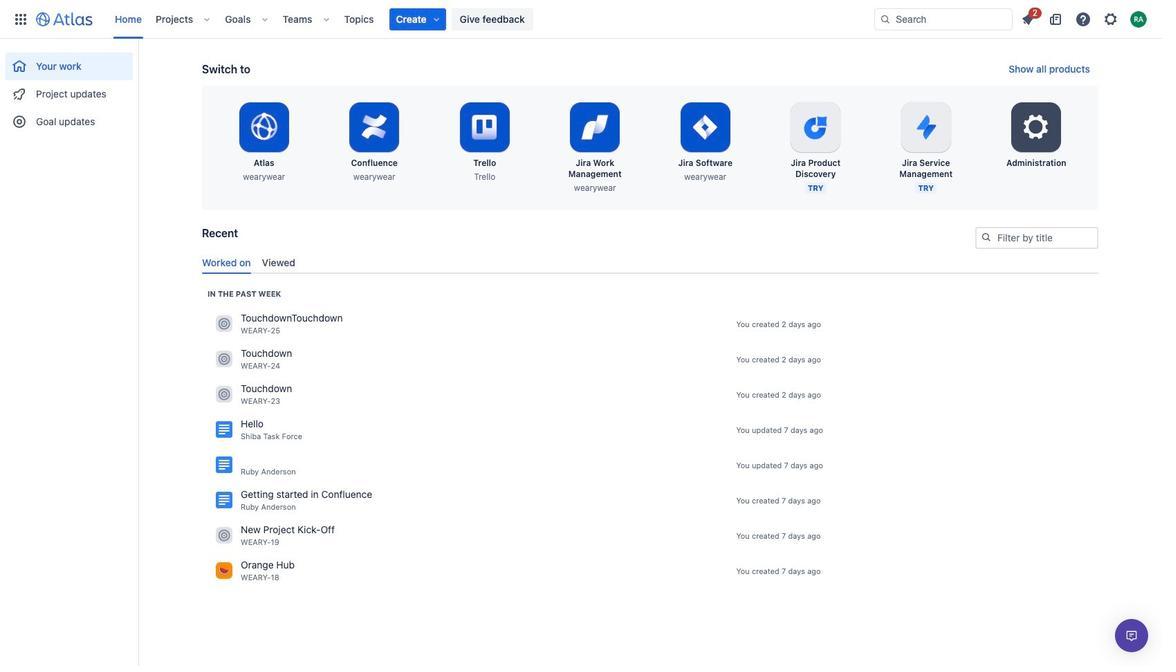 Task type: locate. For each thing, give the bounding box(es) containing it.
1 vertical spatial townsquare image
[[216, 527, 232, 544]]

3 confluence image from the top
[[216, 492, 232, 509]]

0 vertical spatial confluence image
[[216, 421, 232, 438]]

banner
[[0, 0, 1162, 39]]

confluence image
[[216, 421, 232, 438], [216, 457, 232, 473], [216, 492, 232, 509]]

1 vertical spatial settings image
[[1020, 111, 1053, 144]]

3 townsquare image from the top
[[216, 563, 232, 579]]

2 vertical spatial confluence image
[[216, 492, 232, 509]]

0 vertical spatial townsquare image
[[216, 386, 232, 403]]

help image
[[1075, 11, 1091, 27]]

2 townsquare image from the top
[[216, 527, 232, 544]]

1 vertical spatial confluence image
[[216, 457, 232, 473]]

2 confluence image from the top
[[216, 457, 232, 473]]

2 vertical spatial townsquare image
[[216, 563, 232, 579]]

account image
[[1130, 11, 1147, 27]]

0 vertical spatial townsquare image
[[216, 316, 232, 332]]

settings image
[[1103, 11, 1119, 27], [1020, 111, 1053, 144]]

1 vertical spatial townsquare image
[[216, 351, 232, 368]]

0 horizontal spatial settings image
[[1020, 111, 1053, 144]]

0 vertical spatial settings image
[[1103, 11, 1119, 27]]

1 townsquare image from the top
[[216, 316, 232, 332]]

townsquare image
[[216, 316, 232, 332], [216, 351, 232, 368]]

townsquare image
[[216, 386, 232, 403], [216, 527, 232, 544], [216, 563, 232, 579]]

None search field
[[874, 8, 1013, 30]]

Search field
[[874, 8, 1013, 30]]

tab list
[[196, 251, 1104, 274]]

top element
[[8, 0, 874, 38]]

heading
[[208, 288, 281, 299]]

open intercom messenger image
[[1123, 627, 1140, 644]]

2 townsquare image from the top
[[216, 351, 232, 368]]

search image
[[981, 232, 992, 243]]

group
[[6, 39, 133, 140]]



Task type: describe. For each thing, give the bounding box(es) containing it.
Filter by title field
[[977, 228, 1097, 248]]

notifications image
[[1020, 11, 1036, 27]]

search image
[[880, 13, 891, 25]]

1 townsquare image from the top
[[216, 386, 232, 403]]

1 confluence image from the top
[[216, 421, 232, 438]]

1 horizontal spatial settings image
[[1103, 11, 1119, 27]]

switch to... image
[[12, 11, 29, 27]]



Task type: vqa. For each thing, say whether or not it's contained in the screenshot.
"Filter By Title" field
yes



